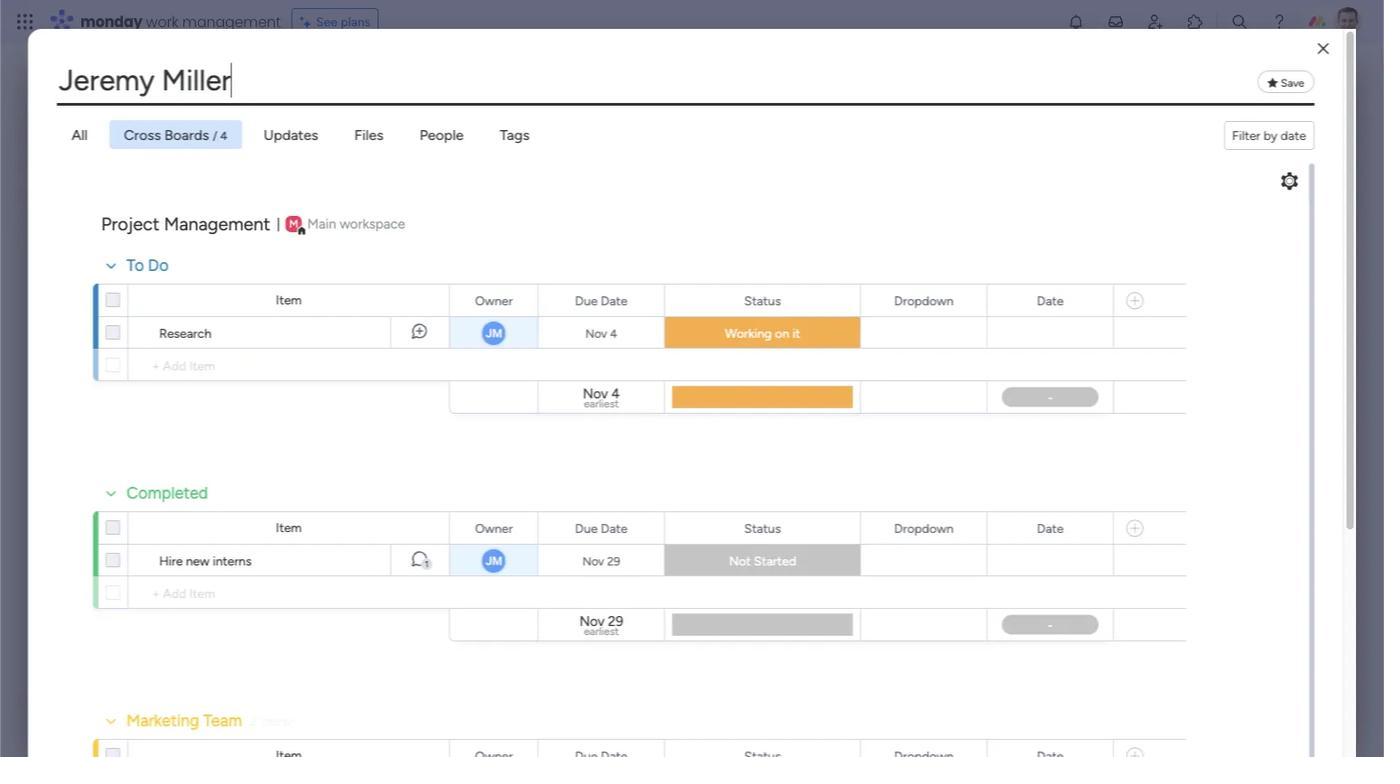 Task type: describe. For each thing, give the bounding box(es) containing it.
see plans button
[[292, 8, 379, 35]]

cross boards / 4
[[123, 126, 227, 143]]

management
[[182, 11, 281, 32]]

inbox image
[[1107, 13, 1125, 31]]

dapulse plus image for completed
[[1126, 518, 1143, 539]]

save link
[[1257, 70, 1314, 94]]

filter
[[1232, 128, 1260, 143]]

on
[[775, 326, 789, 341]]

all link
[[57, 120, 102, 149]]

2 date field from the top
[[1032, 518, 1068, 538]]

/
[[212, 128, 217, 143]]

all
[[71, 126, 87, 143]]

nov for nov 29 earliest
[[579, 613, 604, 629]]

status for 1st status field from the top of the page
[[744, 293, 781, 308]]

2 dropdown field from the top
[[889, 518, 958, 538]]

interns
[[212, 553, 251, 568]]

invite members image
[[1147, 13, 1165, 31]]

2 owner field from the top
[[470, 518, 517, 538]]

notifications image
[[1067, 13, 1085, 31]]

2 due date field from the top
[[570, 518, 632, 538]]

research
[[159, 325, 211, 341]]

marketing
[[126, 711, 199, 731]]

1 owner field from the top
[[470, 291, 517, 310]]

nov 4
[[585, 326, 617, 341]]

4 for nov 4 earliest
[[611, 385, 620, 401]]

to do
[[126, 256, 168, 275]]

1 v2 ellipsis image from the left
[[512, 740, 525, 757]]

earliest for 29
[[583, 625, 619, 638]]

working on it
[[725, 326, 800, 341]]

see plans
[[316, 14, 371, 29]]

2 v2 ellipsis image from the left
[[639, 740, 651, 757]]

add for nov 4
[[162, 358, 186, 373]]

+ for nov 29
[[151, 586, 159, 601]]

2 dropdown from the top
[[894, 520, 953, 536]]

nov 4 earliest
[[583, 385, 620, 410]]

1 due from the top
[[575, 293, 597, 308]]

save
[[1281, 76, 1304, 89]]

cross
[[123, 126, 161, 143]]

people
[[419, 126, 463, 143]]

project
[[101, 213, 159, 235]]

1 button
[[390, 544, 449, 576]]

close image
[[1318, 42, 1329, 55]]

earliest for 4
[[583, 397, 619, 410]]

filter by date
[[1232, 128, 1306, 143]]

completed
[[126, 483, 208, 503]]

by
[[1263, 128, 1277, 143]]

select product image
[[16, 13, 34, 31]]

dapulse favorite image
[[1267, 76, 1278, 89]]

+ for nov 4
[[151, 358, 159, 373]]

1 dropdown from the top
[[894, 293, 953, 308]]

to
[[126, 256, 144, 275]]

terry turtle image
[[1334, 7, 1363, 36]]

team
[[203, 711, 242, 731]]

management
[[164, 213, 270, 235]]

2 owner from the top
[[475, 520, 512, 536]]

files
[[354, 126, 383, 143]]

search everything image
[[1231, 13, 1249, 31]]

nov 29 earliest
[[579, 613, 623, 638]]

+ add item for nov 29
[[151, 586, 215, 601]]

+ add item for nov 4
[[151, 358, 215, 373]]



Task type: locate. For each thing, give the bounding box(es) containing it.
0 vertical spatial due date field
[[570, 291, 632, 310]]

29 for nov 29 earliest
[[608, 613, 623, 629]]

|
[[276, 216, 280, 232]]

1 + add item from the top
[[151, 358, 215, 373]]

0 vertical spatial owner
[[475, 293, 512, 308]]

4 inside nov 4 earliest
[[611, 385, 620, 401]]

main workspace
[[307, 216, 405, 232]]

nov inside nov 4 earliest
[[583, 385, 608, 401]]

4 down nov 4 on the left of the page
[[611, 385, 620, 401]]

4 up nov 4 earliest
[[610, 326, 617, 341]]

workspace image
[[285, 216, 302, 232]]

status field up not started
[[739, 518, 785, 538]]

0 vertical spatial +
[[151, 358, 159, 373]]

help image
[[1270, 13, 1289, 31]]

not started
[[729, 553, 796, 569]]

1 add from the top
[[162, 358, 186, 373]]

2 status from the top
[[744, 520, 781, 536]]

filter by date button
[[1224, 121, 1314, 150]]

do
[[148, 256, 168, 275]]

2 due from the top
[[575, 520, 597, 536]]

0 vertical spatial 29
[[607, 554, 620, 568]]

add down hire on the bottom left of the page
[[162, 586, 186, 601]]

earliest inside nov 29 earliest
[[583, 625, 619, 638]]

1 vertical spatial + add item
[[151, 586, 215, 601]]

1 vertical spatial date field
[[1032, 518, 1068, 538]]

0 vertical spatial status
[[744, 293, 781, 308]]

2 status field from the top
[[739, 518, 785, 538]]

2 dapulse plus image from the top
[[1126, 518, 1143, 539]]

29
[[607, 554, 620, 568], [608, 613, 623, 629]]

Due Date field
[[570, 291, 632, 310], [570, 518, 632, 538]]

nov up nov 29 earliest
[[582, 554, 604, 568]]

1 owner from the top
[[475, 293, 512, 308]]

2 due date from the top
[[575, 520, 627, 536]]

2 vertical spatial 4
[[611, 385, 620, 401]]

2 + from the top
[[151, 586, 159, 601]]

nov up nov 4 earliest
[[585, 326, 607, 341]]

1 vertical spatial +
[[151, 586, 159, 601]]

main
[[307, 216, 336, 232]]

1 vertical spatial dropdown
[[894, 520, 953, 536]]

item
[[275, 292, 301, 308], [189, 358, 215, 373], [275, 520, 301, 535], [189, 586, 215, 601]]

+ down research
[[151, 358, 159, 373]]

1 vertical spatial due date
[[575, 520, 627, 536]]

status
[[744, 293, 781, 308], [744, 520, 781, 536]]

see
[[316, 14, 338, 29]]

due date
[[575, 293, 627, 308], [575, 520, 627, 536]]

0 vertical spatial dropdown
[[894, 293, 953, 308]]

+ down hire on the bottom left of the page
[[151, 586, 159, 601]]

due up nov 4 on the left of the page
[[575, 293, 597, 308]]

0 vertical spatial dropdown field
[[889, 291, 958, 310]]

v2 ellipsis image
[[512, 740, 525, 757], [639, 740, 651, 757]]

0 vertical spatial due date
[[575, 293, 627, 308]]

add for nov 29
[[162, 586, 186, 601]]

nov for nov 4 earliest
[[583, 385, 608, 401]]

due date field up nov 29
[[570, 518, 632, 538]]

4
[[220, 128, 227, 143], [610, 326, 617, 341], [611, 385, 620, 401]]

1 vertical spatial add
[[162, 586, 186, 601]]

1 vertical spatial earliest
[[583, 625, 619, 638]]

1 vertical spatial owner
[[475, 520, 512, 536]]

date
[[601, 293, 627, 308], [1037, 293, 1064, 308], [601, 520, 627, 536], [1037, 520, 1064, 536]]

2 earliest from the top
[[583, 625, 619, 638]]

started
[[754, 553, 796, 569]]

+ add item down research
[[151, 358, 215, 373]]

1 earliest from the top
[[583, 397, 619, 410]]

Date field
[[1032, 291, 1068, 310], [1032, 518, 1068, 538]]

dapulse plus image
[[1126, 291, 1143, 311], [1126, 518, 1143, 539]]

1 vertical spatial due date field
[[570, 518, 632, 538]]

updates
[[263, 126, 318, 143]]

0 horizontal spatial v2 ellipsis image
[[512, 740, 525, 757]]

1 vertical spatial 4
[[610, 326, 617, 341]]

0 vertical spatial 4
[[220, 128, 227, 143]]

due
[[575, 293, 597, 308], [575, 520, 597, 536]]

1
[[424, 559, 428, 570]]

earliest
[[583, 397, 619, 410], [583, 625, 619, 638]]

None field
[[57, 58, 1314, 103], [470, 746, 517, 757], [570, 746, 632, 757], [739, 746, 785, 757], [889, 746, 958, 757], [1032, 746, 1068, 757], [57, 58, 1314, 103], [470, 746, 517, 757], [570, 746, 632, 757], [739, 746, 785, 757], [889, 746, 958, 757], [1032, 746, 1068, 757]]

nov inside nov 29 earliest
[[579, 613, 604, 629]]

due date up nov 4 on the left of the page
[[575, 293, 627, 308]]

+ add item
[[151, 358, 215, 373], [151, 586, 215, 601]]

add
[[162, 358, 186, 373], [162, 586, 186, 601]]

work
[[146, 11, 179, 32]]

1 due date field from the top
[[570, 291, 632, 310]]

+ add item down hire on the bottom left of the page
[[151, 586, 215, 601]]

Status field
[[739, 291, 785, 310], [739, 518, 785, 538]]

29 down nov 29
[[608, 613, 623, 629]]

tags link
[[485, 120, 544, 149]]

0 vertical spatial add
[[162, 358, 186, 373]]

due date field up nov 4 on the left of the page
[[570, 291, 632, 310]]

0 vertical spatial earliest
[[583, 397, 619, 410]]

add down research
[[162, 358, 186, 373]]

1 vertical spatial owner field
[[470, 518, 517, 538]]

files link
[[340, 120, 398, 149]]

m
[[289, 217, 298, 230]]

status up working on it
[[744, 293, 781, 308]]

1 dapulse plus image from the top
[[1126, 291, 1143, 311]]

2 + add item from the top
[[151, 586, 215, 601]]

1 + from the top
[[151, 358, 159, 373]]

Dropdown field
[[889, 291, 958, 310], [889, 518, 958, 538]]

0 vertical spatial date field
[[1032, 291, 1068, 310]]

new
[[185, 553, 209, 568]]

1 horizontal spatial v2 ellipsis image
[[639, 740, 651, 757]]

4 inside cross boards / 4
[[220, 128, 227, 143]]

dropdown
[[894, 293, 953, 308], [894, 520, 953, 536]]

nov for nov 4
[[585, 326, 607, 341]]

due up nov 29
[[575, 520, 597, 536]]

1 vertical spatial dapulse plus image
[[1126, 518, 1143, 539]]

working
[[725, 326, 772, 341]]

it
[[792, 326, 800, 341]]

29 for nov 29
[[607, 554, 620, 568]]

Owner field
[[470, 291, 517, 310], [470, 518, 517, 538]]

status for 2nd status field
[[744, 520, 781, 536]]

dapulse settings image
[[1281, 171, 1298, 192]]

1 status field from the top
[[739, 291, 785, 310]]

4 for nov 4
[[610, 326, 617, 341]]

boards
[[164, 126, 209, 143]]

nov down nov 29
[[579, 613, 604, 629]]

1 vertical spatial due
[[575, 520, 597, 536]]

workspace
[[339, 216, 405, 232]]

4 right "/"
[[220, 128, 227, 143]]

monday
[[80, 11, 142, 32]]

apps image
[[1186, 13, 1204, 31]]

1 vertical spatial dropdown field
[[889, 518, 958, 538]]

people link
[[405, 120, 478, 149]]

1 vertical spatial status field
[[739, 518, 785, 538]]

0 vertical spatial status field
[[739, 291, 785, 310]]

0 vertical spatial + add item
[[151, 358, 215, 373]]

nov down nov 4 on the left of the page
[[583, 385, 608, 401]]

1 vertical spatial status
[[744, 520, 781, 536]]

project management |
[[101, 213, 280, 235]]

1 due date from the top
[[575, 293, 627, 308]]

1 status from the top
[[744, 293, 781, 308]]

1 vertical spatial 29
[[608, 613, 623, 629]]

2 add from the top
[[162, 586, 186, 601]]

updates link
[[249, 120, 332, 149]]

+
[[151, 358, 159, 373], [151, 586, 159, 601]]

dapulse plus image for to do
[[1126, 291, 1143, 311]]

1 date field from the top
[[1032, 291, 1068, 310]]

Search Everything ... field
[[57, 58, 1314, 103]]

earliest inside nov 4 earliest
[[583, 397, 619, 410]]

nov 29
[[582, 554, 620, 568]]

nov
[[585, 326, 607, 341], [583, 385, 608, 401], [582, 554, 604, 568], [579, 613, 604, 629]]

earliest down nov 4 on the left of the page
[[583, 397, 619, 410]]

29 inside nov 29 earliest
[[608, 613, 623, 629]]

not
[[729, 553, 751, 569]]

status field up working on it
[[739, 291, 785, 310]]

marketing team
[[126, 711, 242, 731]]

tags
[[499, 126, 529, 143]]

29 up nov 29 earliest
[[607, 554, 620, 568]]

hire new interns
[[159, 553, 251, 568]]

date
[[1281, 128, 1306, 143]]

0 vertical spatial dapulse plus image
[[1126, 291, 1143, 311]]

earliest down nov 29
[[583, 625, 619, 638]]

due date up nov 29
[[575, 520, 627, 536]]

plans
[[341, 14, 371, 29]]

owner
[[475, 293, 512, 308], [475, 520, 512, 536]]

monday work management
[[80, 11, 281, 32]]

1 dropdown field from the top
[[889, 291, 958, 310]]

0 vertical spatial owner field
[[470, 291, 517, 310]]

status up not started
[[744, 520, 781, 536]]

nov for nov 29
[[582, 554, 604, 568]]

dapulse plus image
[[1126, 746, 1143, 757]]

hire
[[159, 553, 182, 568]]

0 vertical spatial due
[[575, 293, 597, 308]]



Task type: vqa. For each thing, say whether or not it's contained in the screenshot.
Not
yes



